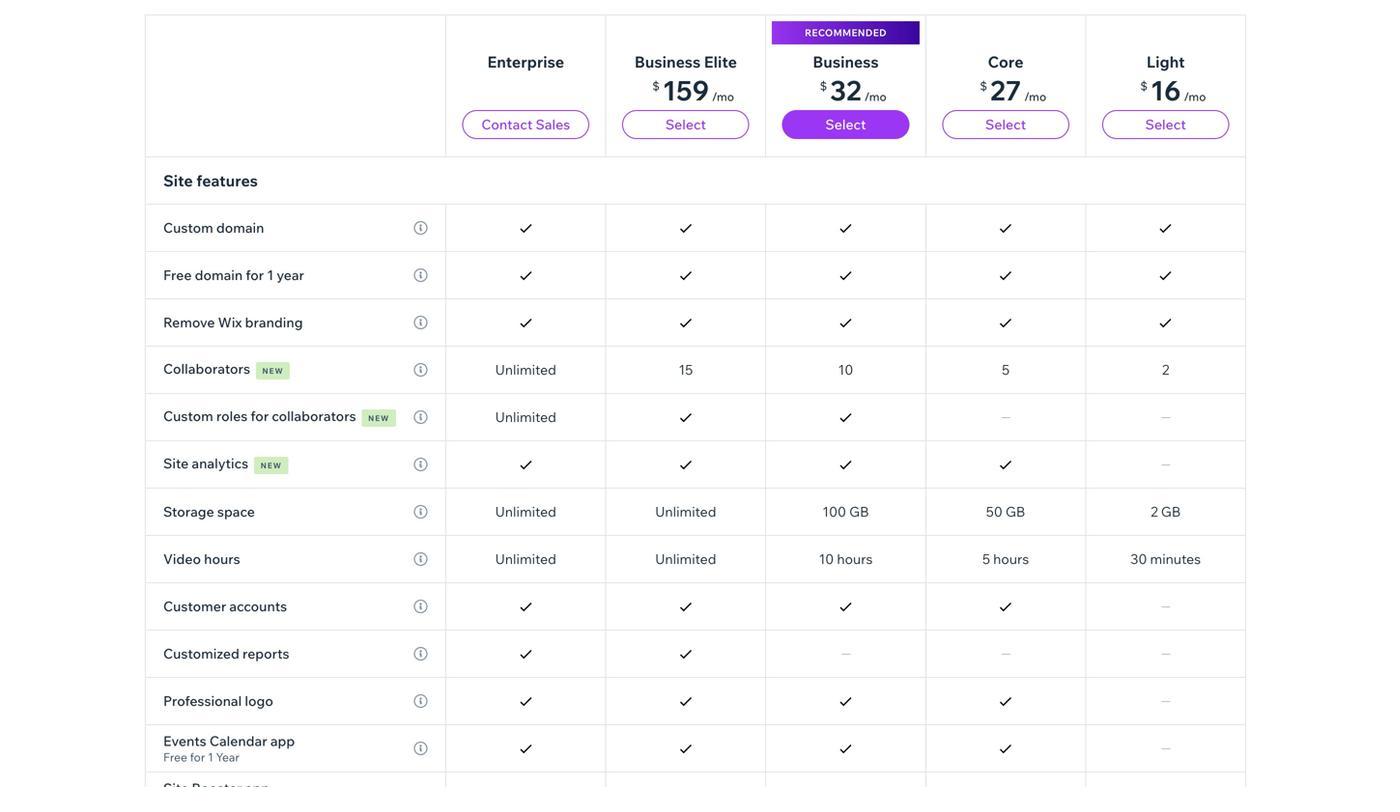 Task type: locate. For each thing, give the bounding box(es) containing it.
10 for 10 hours
[[819, 551, 834, 568]]

0 vertical spatial custom
[[163, 219, 213, 236]]

app
[[270, 733, 295, 750]]

1 vertical spatial 1
[[208, 750, 213, 765]]

$ left '27'
[[980, 79, 987, 93]]

3 hours from the left
[[993, 551, 1029, 568]]

2 hours from the left
[[837, 551, 873, 568]]

/mo inside core $ 27 /mo
[[1024, 89, 1047, 104]]

2
[[1162, 361, 1169, 378], [1151, 503, 1158, 520]]

1 left 'year'
[[267, 267, 274, 284]]

2 $ from the left
[[820, 79, 827, 93]]

events
[[163, 733, 206, 750]]

/mo right '27'
[[1024, 89, 1047, 104]]

for for collaborators
[[251, 408, 269, 425]]

domain for free
[[195, 267, 243, 284]]

2 gb
[[1151, 503, 1181, 520]]

1 vertical spatial 10
[[819, 551, 834, 568]]

2 site from the top
[[163, 455, 189, 472]]

new down custom roles for collaborators
[[261, 461, 282, 470]]

select
[[665, 116, 706, 133], [825, 116, 866, 133], [985, 116, 1026, 133], [1145, 116, 1186, 133]]

select down the 159
[[665, 116, 706, 133]]

3 select button from the left
[[942, 110, 1069, 139]]

1 horizontal spatial 2
[[1162, 361, 1169, 378]]

1 vertical spatial 2
[[1151, 503, 1158, 520]]

site left "features"
[[163, 171, 193, 190]]

site
[[163, 171, 193, 190], [163, 455, 189, 472]]

4 select button from the left
[[1102, 110, 1229, 139]]

0 vertical spatial for
[[246, 267, 264, 284]]

0 horizontal spatial 2
[[1151, 503, 1158, 520]]

business
[[635, 52, 701, 71], [813, 52, 879, 71]]

collaborators
[[163, 360, 250, 377]]

10 hours
[[819, 551, 873, 568]]

0 vertical spatial 10
[[838, 361, 853, 378]]

15
[[679, 361, 693, 378]]

select button for 16
[[1102, 110, 1229, 139]]

for left 'year'
[[246, 267, 264, 284]]

elite
[[704, 52, 737, 71]]

remove wix branding
[[163, 314, 303, 331]]

/mo
[[712, 89, 734, 104], [864, 89, 887, 104], [1024, 89, 1047, 104], [1184, 89, 1206, 104]]

1 vertical spatial for
[[251, 408, 269, 425]]

1 vertical spatial new
[[368, 413, 390, 423]]

customized
[[163, 645, 239, 662]]

5 for 5
[[1002, 361, 1010, 378]]

gb up minutes
[[1161, 503, 1181, 520]]

site for site analytics
[[163, 455, 189, 472]]

16
[[1151, 73, 1181, 107]]

1 custom from the top
[[163, 219, 213, 236]]

gb right '100' on the bottom of the page
[[849, 503, 869, 520]]

5
[[1002, 361, 1010, 378], [982, 551, 990, 568]]

1 $ from the left
[[652, 79, 660, 93]]

/mo right '32'
[[864, 89, 887, 104]]

2 vertical spatial new
[[261, 461, 282, 470]]

business up the 159
[[635, 52, 701, 71]]

custom left roles on the bottom of the page
[[163, 408, 213, 425]]

1 vertical spatial 5
[[982, 551, 990, 568]]

2 free from the top
[[163, 750, 187, 765]]

for down events
[[190, 750, 205, 765]]

0 vertical spatial 1
[[267, 267, 274, 284]]

hours down 100 gb
[[837, 551, 873, 568]]

hours
[[204, 551, 240, 568], [837, 551, 873, 568], [993, 551, 1029, 568]]

business $ 32 /mo
[[813, 52, 887, 107]]

0 horizontal spatial gb
[[849, 503, 869, 520]]

1 business from the left
[[635, 52, 701, 71]]

new for custom roles for collaborators
[[368, 413, 390, 423]]

4 /mo from the left
[[1184, 89, 1206, 104]]

27
[[990, 73, 1021, 107]]

select down '32'
[[825, 116, 866, 133]]

1 horizontal spatial 1
[[267, 267, 274, 284]]

hours for video hours
[[204, 551, 240, 568]]

customer accounts
[[163, 598, 287, 615]]

0 horizontal spatial 10
[[819, 551, 834, 568]]

2 gb from the left
[[1006, 503, 1025, 520]]

business up '32'
[[813, 52, 879, 71]]

business for $
[[635, 52, 701, 71]]

domain down custom domain
[[195, 267, 243, 284]]

select button for 159
[[622, 110, 749, 139]]

select button down the 159
[[622, 110, 749, 139]]

1 select from the left
[[665, 116, 706, 133]]

4 $ from the left
[[1140, 79, 1148, 93]]

gb for 2 gb
[[1161, 503, 1181, 520]]

1 horizontal spatial 10
[[838, 361, 853, 378]]

2 business from the left
[[813, 52, 879, 71]]

/mo right 16
[[1184, 89, 1206, 104]]

1 select button from the left
[[622, 110, 749, 139]]

1 horizontal spatial business
[[813, 52, 879, 71]]

0 vertical spatial site
[[163, 171, 193, 190]]

0 vertical spatial new
[[262, 366, 284, 376]]

1 horizontal spatial hours
[[837, 551, 873, 568]]

1 site from the top
[[163, 171, 193, 190]]

1 gb from the left
[[849, 503, 869, 520]]

0 vertical spatial 5
[[1002, 361, 1010, 378]]

$ inside business $ 32 /mo
[[820, 79, 827, 93]]

select button
[[622, 110, 749, 139], [782, 110, 909, 139], [942, 110, 1069, 139], [1102, 110, 1229, 139]]

gb right '50'
[[1006, 503, 1025, 520]]

100 gb
[[822, 503, 869, 520]]

logo
[[245, 693, 273, 710]]

1 vertical spatial custom
[[163, 408, 213, 425]]

10 for 10
[[838, 361, 853, 378]]

select down '27'
[[985, 116, 1026, 133]]

select button down '27'
[[942, 110, 1069, 139]]

business elite $ 159 /mo
[[635, 52, 737, 107]]

0 vertical spatial domain
[[216, 219, 264, 236]]

/mo inside light $ 16 /mo
[[1184, 89, 1206, 104]]

professional
[[163, 693, 242, 710]]

for right roles on the bottom of the page
[[251, 408, 269, 425]]

1 hours from the left
[[204, 551, 240, 568]]

/mo for 32
[[864, 89, 887, 104]]

business inside business $ 32 /mo
[[813, 52, 879, 71]]

customer
[[163, 598, 226, 615]]

$ left 16
[[1140, 79, 1148, 93]]

0 horizontal spatial 5
[[982, 551, 990, 568]]

1 free from the top
[[163, 267, 192, 284]]

/mo inside business $ 32 /mo
[[864, 89, 887, 104]]

hours for 10 hours
[[837, 551, 873, 568]]

video hours
[[163, 551, 240, 568]]

1
[[267, 267, 274, 284], [208, 750, 213, 765]]

new right 'collaborators'
[[368, 413, 390, 423]]

50
[[986, 503, 1003, 520]]

1 horizontal spatial gb
[[1006, 503, 1025, 520]]

1 horizontal spatial 5
[[1002, 361, 1010, 378]]

32
[[830, 73, 862, 107]]

select for 16
[[1145, 116, 1186, 133]]

30
[[1131, 551, 1147, 568]]

custom down site features at the top of the page
[[163, 219, 213, 236]]

contact
[[481, 116, 533, 133]]

$ left '32'
[[820, 79, 827, 93]]

business inside business elite $ 159 /mo
[[635, 52, 701, 71]]

1 vertical spatial domain
[[195, 267, 243, 284]]

0 horizontal spatial hours
[[204, 551, 240, 568]]

free down events
[[163, 750, 187, 765]]

$ for 16
[[1140, 79, 1148, 93]]

/mo down elite
[[712, 89, 734, 104]]

for
[[246, 267, 264, 284], [251, 408, 269, 425], [190, 750, 205, 765]]

$ inside light $ 16 /mo
[[1140, 79, 1148, 93]]

3 select from the left
[[985, 116, 1026, 133]]

3 $ from the left
[[980, 79, 987, 93]]

custom roles for collaborators
[[163, 408, 356, 425]]

select button down '32'
[[782, 110, 909, 139]]

custom
[[163, 219, 213, 236], [163, 408, 213, 425]]

hours down "50 gb"
[[993, 551, 1029, 568]]

2 horizontal spatial gb
[[1161, 503, 1181, 520]]

gb
[[849, 503, 869, 520], [1006, 503, 1025, 520], [1161, 503, 1181, 520]]

roles
[[216, 408, 248, 425]]

0 horizontal spatial 1
[[208, 750, 213, 765]]

gb for 50 gb
[[1006, 503, 1025, 520]]

collaborators
[[272, 408, 356, 425]]

10
[[838, 361, 853, 378], [819, 551, 834, 568]]

free up remove
[[163, 267, 192, 284]]

0 vertical spatial free
[[163, 267, 192, 284]]

2 /mo from the left
[[864, 89, 887, 104]]

new
[[262, 366, 284, 376], [368, 413, 390, 423], [261, 461, 282, 470]]

select button down 16
[[1102, 110, 1229, 139]]

new up custom roles for collaborators
[[262, 366, 284, 376]]

gb for 100 gb
[[849, 503, 869, 520]]

hours right video
[[204, 551, 240, 568]]

0 horizontal spatial business
[[635, 52, 701, 71]]

2 horizontal spatial hours
[[993, 551, 1029, 568]]

3 /mo from the left
[[1024, 89, 1047, 104]]

free
[[163, 267, 192, 284], [163, 750, 187, 765]]

year
[[216, 750, 240, 765]]

1 vertical spatial free
[[163, 750, 187, 765]]

site left analytics at left bottom
[[163, 455, 189, 472]]

domain for custom
[[216, 219, 264, 236]]

$ left the 159
[[652, 79, 660, 93]]

domain up free domain for 1 year
[[216, 219, 264, 236]]

site for site features
[[163, 171, 193, 190]]

159
[[663, 73, 709, 107]]

select down 16
[[1145, 116, 1186, 133]]

1 left year
[[208, 750, 213, 765]]

$
[[652, 79, 660, 93], [820, 79, 827, 93], [980, 79, 987, 93], [1140, 79, 1148, 93]]

domain
[[216, 219, 264, 236], [195, 267, 243, 284]]

0 vertical spatial 2
[[1162, 361, 1169, 378]]

unlimited
[[495, 361, 556, 378], [495, 409, 556, 426], [495, 503, 556, 520], [655, 503, 716, 520], [495, 551, 556, 568], [655, 551, 716, 568]]

core
[[988, 52, 1024, 71]]

contact sales button
[[462, 110, 589, 139]]

4 select from the left
[[1145, 116, 1186, 133]]

storage space
[[163, 503, 255, 520]]

2 custom from the top
[[163, 408, 213, 425]]

custom domain
[[163, 219, 264, 236]]

3 gb from the left
[[1161, 503, 1181, 520]]

2 vertical spatial for
[[190, 750, 205, 765]]

select button for 27
[[942, 110, 1069, 139]]

$ inside core $ 27 /mo
[[980, 79, 987, 93]]

1 vertical spatial site
[[163, 455, 189, 472]]

1 /mo from the left
[[712, 89, 734, 104]]



Task type: vqa. For each thing, say whether or not it's contained in the screenshot.
the Chargeback
no



Task type: describe. For each thing, give the bounding box(es) containing it.
2 for 2 gb
[[1151, 503, 1158, 520]]

recommended
[[805, 27, 887, 39]]

2 select from the left
[[825, 116, 866, 133]]

core $ 27 /mo
[[980, 52, 1047, 107]]

wix
[[218, 314, 242, 331]]

$ for 32
[[820, 79, 827, 93]]

5 hours
[[982, 551, 1029, 568]]

features
[[196, 171, 258, 190]]

2 select button from the left
[[782, 110, 909, 139]]

contact sales
[[481, 116, 570, 133]]

hours for 5 hours
[[993, 551, 1029, 568]]

calendar
[[209, 733, 267, 750]]

sales
[[536, 116, 570, 133]]

select for 27
[[985, 116, 1026, 133]]

free domain for 1 year
[[163, 267, 304, 284]]

reports
[[242, 645, 289, 662]]

5 for 5 hours
[[982, 551, 990, 568]]

events calendar app free for 1 year
[[163, 733, 295, 765]]

for for 1
[[246, 267, 264, 284]]

$ inside business elite $ 159 /mo
[[652, 79, 660, 93]]

storage
[[163, 503, 214, 520]]

custom for custom roles for collaborators
[[163, 408, 213, 425]]

light
[[1147, 52, 1185, 71]]

business for 32
[[813, 52, 879, 71]]

light $ 16 /mo
[[1140, 52, 1206, 107]]

enterprise
[[487, 52, 564, 71]]

custom for custom domain
[[163, 219, 213, 236]]

remove
[[163, 314, 215, 331]]

50 gb
[[986, 503, 1025, 520]]

for inside 'events calendar app free for 1 year'
[[190, 750, 205, 765]]

year
[[277, 267, 304, 284]]

/mo inside business elite $ 159 /mo
[[712, 89, 734, 104]]

space
[[217, 503, 255, 520]]

/mo for 27
[[1024, 89, 1047, 104]]

new for collaborators
[[262, 366, 284, 376]]

new for site analytics
[[261, 461, 282, 470]]

customized reports
[[163, 645, 289, 662]]

professional logo
[[163, 693, 273, 710]]

2 for 2
[[1162, 361, 1169, 378]]

site analytics
[[163, 455, 248, 472]]

select for 159
[[665, 116, 706, 133]]

video
[[163, 551, 201, 568]]

free inside 'events calendar app free for 1 year'
[[163, 750, 187, 765]]

site features
[[163, 171, 258, 190]]

1 inside 'events calendar app free for 1 year'
[[208, 750, 213, 765]]

30 minutes
[[1131, 551, 1201, 568]]

minutes
[[1150, 551, 1201, 568]]

analytics
[[192, 455, 248, 472]]

branding
[[245, 314, 303, 331]]

100
[[822, 503, 846, 520]]

$ for 27
[[980, 79, 987, 93]]

accounts
[[229, 598, 287, 615]]

/mo for 16
[[1184, 89, 1206, 104]]



